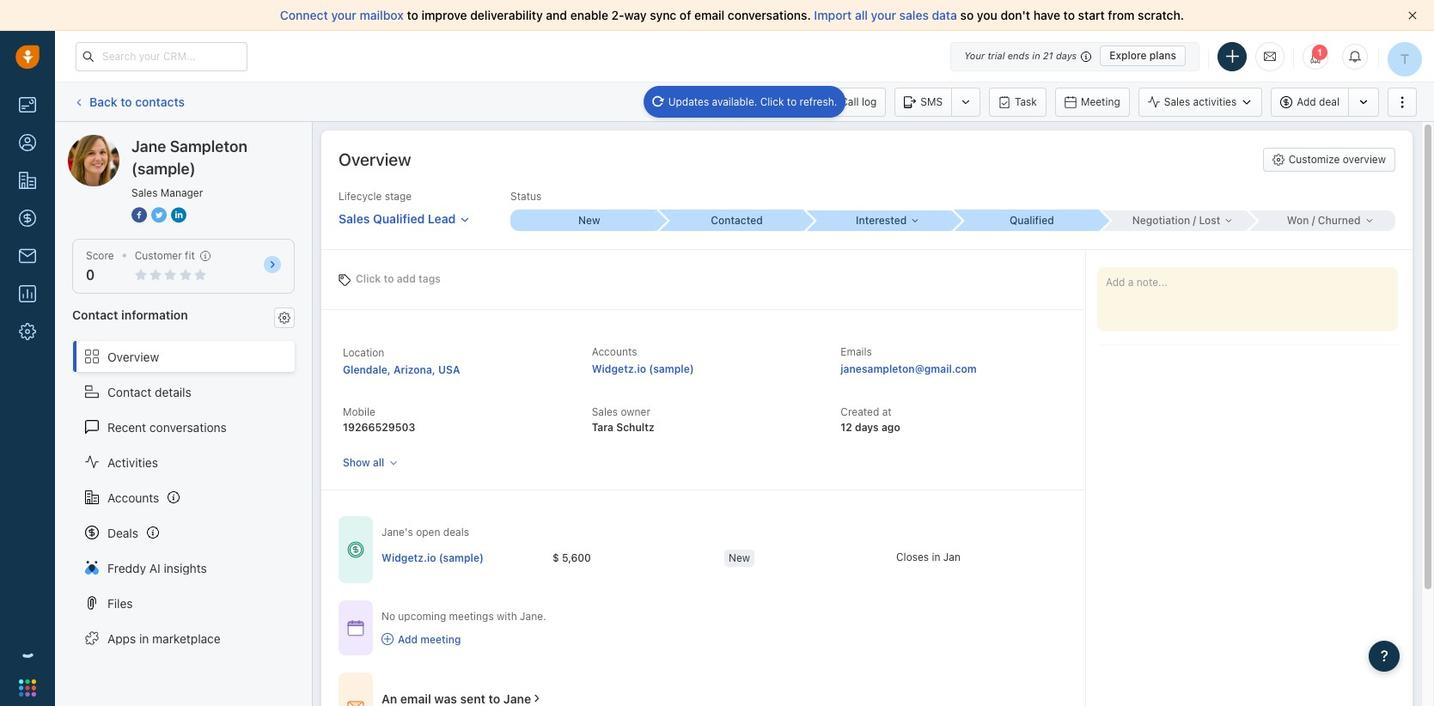 Task type: describe. For each thing, give the bounding box(es) containing it.
0 vertical spatial days
[[1056, 50, 1077, 61]]

widgetz.io inside accounts widgetz.io (sample)
[[592, 363, 646, 376]]

freddy ai insights
[[107, 561, 207, 575]]

sales for sales qualified lead
[[339, 211, 370, 226]]

mng settings image
[[278, 312, 290, 324]]

ago
[[882, 421, 900, 434]]

sms button
[[895, 87, 951, 116]]

sync
[[650, 8, 676, 22]]

created at 12 days ago
[[841, 406, 900, 434]]

0 vertical spatial email
[[694, 8, 725, 22]]

in for closes in jan
[[932, 551, 940, 564]]

have
[[1034, 8, 1060, 22]]

container_wx8msf4aqz5i3rn1 image for an email was sent to jane
[[347, 699, 364, 706]]

ends
[[1008, 50, 1030, 61]]

updates
[[668, 95, 709, 108]]

1
[[1317, 47, 1322, 57]]

meeting
[[1081, 95, 1120, 108]]

scratch.
[[1138, 8, 1184, 22]]

mobile 19266529503
[[343, 406, 415, 434]]

to right sent
[[489, 691, 500, 706]]

negotiation / lost button
[[1100, 210, 1248, 231]]

closes
[[896, 551, 929, 564]]

close image
[[1408, 11, 1417, 20]]

accounts widgetz.io (sample)
[[592, 345, 694, 376]]

apps in marketplace
[[107, 631, 221, 646]]

contact details
[[107, 385, 191, 399]]

ai
[[149, 561, 160, 575]]

0 horizontal spatial qualified
[[373, 211, 425, 226]]

meeting
[[420, 633, 461, 646]]

import
[[814, 8, 852, 22]]

to left "start"
[[1063, 8, 1075, 22]]

no upcoming meetings with jane.
[[382, 610, 546, 623]]

arizona,
[[394, 363, 435, 376]]

container_wx8msf4aqz5i3rn1 image right sent
[[531, 693, 543, 705]]

contacted
[[711, 214, 763, 227]]

add for add deal
[[1297, 95, 1316, 108]]

add deal
[[1297, 95, 1340, 108]]

updates available. click to refresh. link
[[643, 85, 846, 117]]

created
[[841, 406, 879, 418]]

1 horizontal spatial qualified
[[1010, 214, 1054, 227]]

schultz
[[616, 421, 654, 434]]

was
[[434, 691, 457, 706]]

status
[[510, 190, 542, 203]]

call
[[841, 95, 859, 108]]

location
[[343, 346, 384, 359]]

updates available. click to refresh.
[[668, 95, 837, 108]]

marketplace
[[152, 631, 221, 646]]

mobile
[[343, 406, 375, 418]]

freshworks switcher image
[[19, 679, 36, 697]]

deals
[[107, 525, 138, 540]]

negotiation / lost link
[[1100, 210, 1248, 231]]

back to contacts link
[[72, 88, 186, 115]]

show all
[[343, 456, 384, 469]]

tara
[[592, 421, 614, 434]]

jane's
[[382, 526, 413, 539]]

jane for jane sampleton (sample) sales manager
[[131, 137, 166, 156]]

don't
[[1001, 8, 1030, 22]]

improve
[[421, 8, 467, 22]]

call log
[[841, 95, 877, 108]]

won / churned link
[[1248, 210, 1395, 231]]

accounts for accounts
[[107, 490, 159, 505]]

sent
[[460, 691, 486, 706]]

activities
[[107, 455, 158, 470]]

information
[[121, 308, 188, 322]]

add meeting
[[398, 633, 461, 646]]

$ 5,600
[[553, 551, 591, 564]]

way
[[624, 8, 647, 22]]

$
[[553, 551, 559, 564]]

facebook circled image
[[131, 206, 147, 224]]

interested
[[856, 214, 907, 227]]

twitter circled image
[[151, 206, 167, 224]]

insights
[[164, 561, 207, 575]]

lead
[[428, 211, 456, 226]]

connect your mailbox link
[[280, 8, 407, 22]]

churned
[[1318, 214, 1361, 227]]

0 button
[[86, 267, 95, 283]]

interested link
[[805, 210, 953, 231]]

(sample) for jane sampleton (sample) sales manager
[[131, 160, 196, 178]]

Search your CRM... text field
[[76, 42, 247, 71]]

won
[[1287, 214, 1309, 227]]

sales for sales activities
[[1164, 95, 1190, 108]]

1 vertical spatial overview
[[107, 349, 159, 364]]

add for add meeting
[[398, 633, 418, 646]]

0 horizontal spatial new
[[578, 214, 600, 227]]

sales qualified lead link
[[339, 204, 470, 228]]

back
[[89, 94, 117, 109]]

5,600
[[562, 551, 591, 564]]

data
[[932, 8, 957, 22]]

glendale,
[[343, 363, 391, 376]]

from
[[1108, 8, 1135, 22]]

qualified link
[[953, 210, 1100, 231]]

0 vertical spatial in
[[1032, 50, 1040, 61]]

to right mailbox
[[407, 8, 418, 22]]

meeting button
[[1055, 87, 1130, 116]]

1 horizontal spatial widgetz.io (sample) link
[[592, 363, 694, 376]]

negotiation
[[1132, 214, 1190, 227]]

jane for jane sampleton (sample)
[[102, 134, 129, 149]]

meetings
[[449, 610, 494, 623]]

linkedin circled image
[[171, 206, 186, 224]]

jan
[[943, 551, 961, 564]]

recent
[[107, 420, 146, 434]]

1 vertical spatial click
[[356, 272, 381, 285]]

/ for churned
[[1312, 214, 1315, 227]]

sales inside jane sampleton (sample) sales manager
[[131, 186, 158, 199]]

widgetz.io (sample) link inside row
[[382, 551, 484, 565]]

jane.
[[520, 610, 546, 623]]

sales owner tara schultz
[[592, 406, 654, 434]]

customize overview button
[[1263, 148, 1395, 172]]

customize
[[1289, 153, 1340, 166]]

closes in jan
[[896, 551, 961, 564]]

contact information
[[72, 308, 188, 322]]

an
[[382, 691, 397, 706]]



Task type: locate. For each thing, give the bounding box(es) containing it.
send email image
[[1264, 49, 1276, 63]]

stage
[[385, 190, 412, 203]]

1 your from the left
[[331, 8, 356, 22]]

(sample) down deals
[[439, 551, 484, 564]]

row
[[382, 541, 1068, 576]]

widgetz.io down the jane's
[[382, 551, 436, 564]]

days inside created at 12 days ago
[[855, 421, 879, 434]]

refresh.
[[800, 95, 837, 108]]

deals
[[443, 526, 469, 539]]

contacts
[[135, 94, 185, 109]]

janesampleton@gmail.com link
[[841, 361, 977, 378]]

0 horizontal spatial email
[[400, 691, 431, 706]]

in for apps in marketplace
[[139, 631, 149, 646]]

your left mailbox
[[331, 8, 356, 22]]

sampleton up the manager
[[170, 137, 247, 156]]

add
[[397, 272, 416, 285]]

click
[[760, 95, 784, 108], [356, 272, 381, 285]]

0 horizontal spatial /
[[1193, 214, 1196, 227]]

/
[[1193, 214, 1196, 227], [1312, 214, 1315, 227]]

(sample) inside accounts widgetz.io (sample)
[[649, 363, 694, 376]]

all right import
[[855, 8, 868, 22]]

all
[[855, 8, 868, 22], [373, 456, 384, 469]]

1 horizontal spatial widgetz.io
[[592, 363, 646, 376]]

add left deal
[[1297, 95, 1316, 108]]

contacted link
[[658, 210, 805, 231]]

fit
[[185, 249, 195, 262]]

deal
[[1319, 95, 1340, 108]]

(sample) for accounts widgetz.io (sample)
[[649, 363, 694, 376]]

/ inside button
[[1312, 214, 1315, 227]]

open
[[416, 526, 440, 539]]

row containing closes in jan
[[382, 541, 1068, 576]]

accounts for accounts widgetz.io (sample)
[[592, 345, 637, 358]]

emails
[[841, 345, 872, 358]]

1 vertical spatial in
[[932, 551, 940, 564]]

an email was sent to jane
[[382, 691, 531, 706]]

0 horizontal spatial add
[[398, 633, 418, 646]]

1 link
[[1303, 43, 1328, 69]]

accounts down activities
[[107, 490, 159, 505]]

0 horizontal spatial click
[[356, 272, 381, 285]]

at
[[882, 406, 892, 418]]

1 vertical spatial all
[[373, 456, 384, 469]]

add
[[1297, 95, 1316, 108], [398, 633, 418, 646]]

won / churned
[[1287, 214, 1361, 227]]

trial
[[988, 50, 1005, 61]]

0 horizontal spatial widgetz.io
[[382, 551, 436, 564]]

recent conversations
[[107, 420, 227, 434]]

(sample) for jane sampleton (sample)
[[195, 134, 243, 149]]

container_wx8msf4aqz5i3rn1 image
[[382, 633, 394, 645]]

0 horizontal spatial jane
[[102, 134, 129, 149]]

task
[[1015, 95, 1037, 108]]

sms
[[921, 95, 943, 108]]

explore
[[1109, 49, 1147, 62]]

overview
[[339, 150, 411, 169], [107, 349, 159, 364]]

sampleton down contacts
[[132, 134, 191, 149]]

jane down contacts
[[131, 137, 166, 156]]

0 vertical spatial new
[[578, 214, 600, 227]]

container_wx8msf4aqz5i3rn1 image for no upcoming meetings with jane.
[[347, 620, 364, 637]]

sales inside sales qualified lead link
[[339, 211, 370, 226]]

sales down lifecycle
[[339, 211, 370, 226]]

2 horizontal spatial in
[[1032, 50, 1040, 61]]

contact for contact details
[[107, 385, 151, 399]]

score
[[86, 249, 114, 262]]

jane sampleton (sample)
[[102, 134, 243, 149]]

add meeting link
[[382, 632, 546, 647]]

0
[[86, 267, 95, 283]]

0 horizontal spatial accounts
[[107, 490, 159, 505]]

1 horizontal spatial add
[[1297, 95, 1316, 108]]

container_wx8msf4aqz5i3rn1 image left container_wx8msf4aqz5i3rn1 image
[[347, 620, 364, 637]]

sales inside sales owner tara schultz
[[592, 406, 618, 418]]

0 horizontal spatial your
[[331, 8, 356, 22]]

widgetz.io (sample) link down open
[[382, 551, 484, 565]]

2 vertical spatial in
[[139, 631, 149, 646]]

freddy
[[107, 561, 146, 575]]

1 horizontal spatial overview
[[339, 150, 411, 169]]

1 vertical spatial widgetz.io (sample) link
[[382, 551, 484, 565]]

in left '21'
[[1032, 50, 1040, 61]]

available.
[[712, 95, 757, 108]]

1 vertical spatial days
[[855, 421, 879, 434]]

log
[[862, 95, 877, 108]]

score 0
[[86, 249, 114, 283]]

1 vertical spatial contact
[[107, 385, 151, 399]]

widgetz.io inside row
[[382, 551, 436, 564]]

0 horizontal spatial overview
[[107, 349, 159, 364]]

deliverability
[[470, 8, 543, 22]]

to right the back
[[120, 94, 132, 109]]

/ for lost
[[1193, 214, 1196, 227]]

new link
[[510, 210, 658, 231]]

add right container_wx8msf4aqz5i3rn1 image
[[398, 633, 418, 646]]

1 vertical spatial accounts
[[107, 490, 159, 505]]

owner
[[621, 406, 651, 418]]

1 / from the left
[[1193, 214, 1196, 227]]

sales
[[899, 8, 929, 22]]

with
[[497, 610, 517, 623]]

0 horizontal spatial widgetz.io (sample) link
[[382, 551, 484, 565]]

widgetz.io (sample) link up owner
[[592, 363, 694, 376]]

contact down 0 button at top
[[72, 308, 118, 322]]

0 horizontal spatial in
[[139, 631, 149, 646]]

sales up facebook circled icon
[[131, 186, 158, 199]]

upcoming
[[398, 610, 446, 623]]

emails janesampleton@gmail.com
[[841, 345, 977, 376]]

activities
[[1193, 95, 1237, 108]]

email right of
[[694, 8, 725, 22]]

1 horizontal spatial new
[[729, 551, 750, 564]]

contact up recent
[[107, 385, 151, 399]]

/ left "lost"
[[1193, 214, 1196, 227]]

call log button
[[815, 87, 886, 116]]

in
[[1032, 50, 1040, 61], [932, 551, 940, 564], [139, 631, 149, 646]]

(sample) down jane sampleton (sample)
[[131, 160, 196, 178]]

/ inside button
[[1193, 214, 1196, 227]]

1 horizontal spatial days
[[1056, 50, 1077, 61]]

conversations.
[[728, 8, 811, 22]]

no
[[382, 610, 395, 623]]

container_wx8msf4aqz5i3rn1 image left widgetz.io (sample)
[[347, 542, 364, 559]]

and
[[546, 8, 567, 22]]

customer
[[135, 249, 182, 262]]

qualified
[[373, 211, 425, 226], [1010, 214, 1054, 227]]

click to add tags
[[356, 272, 441, 285]]

0 horizontal spatial days
[[855, 421, 879, 434]]

sales left the activities
[[1164, 95, 1190, 108]]

19266529503
[[343, 421, 415, 434]]

0 vertical spatial widgetz.io (sample) link
[[592, 363, 694, 376]]

contact
[[72, 308, 118, 322], [107, 385, 151, 399]]

in inside row
[[932, 551, 940, 564]]

0 vertical spatial widgetz.io
[[592, 363, 646, 376]]

(sample) up owner
[[649, 363, 694, 376]]

1 horizontal spatial accounts
[[592, 345, 637, 358]]

jane right sent
[[503, 691, 531, 706]]

email right an
[[400, 691, 431, 706]]

0 vertical spatial accounts
[[592, 345, 637, 358]]

1 horizontal spatial in
[[932, 551, 940, 564]]

sampleton inside jane sampleton (sample) sales manager
[[170, 137, 247, 156]]

in left the jan on the right
[[932, 551, 940, 564]]

0 vertical spatial overview
[[339, 150, 411, 169]]

contact for contact information
[[72, 308, 118, 322]]

files
[[107, 596, 133, 611]]

container_wx8msf4aqz5i3rn1 image for jane's open deals
[[347, 542, 364, 559]]

in right "apps"
[[139, 631, 149, 646]]

email
[[771, 95, 797, 108]]

sales up tara at the bottom left
[[592, 406, 618, 418]]

(sample) inside jane sampleton (sample) sales manager
[[131, 160, 196, 178]]

click left 'add'
[[356, 272, 381, 285]]

accounts up owner
[[592, 345, 637, 358]]

1 horizontal spatial click
[[760, 95, 784, 108]]

overview
[[1343, 153, 1386, 166]]

/ right won at the top right of page
[[1312, 214, 1315, 227]]

1 vertical spatial email
[[400, 691, 431, 706]]

enable
[[570, 8, 608, 22]]

1 horizontal spatial your
[[871, 8, 896, 22]]

mailbox
[[360, 8, 404, 22]]

add deal button
[[1271, 87, 1348, 116]]

click right available.
[[760, 95, 784, 108]]

1 vertical spatial widgetz.io
[[382, 551, 436, 564]]

container_wx8msf4aqz5i3rn1 image
[[347, 542, 364, 559], [347, 620, 364, 637], [531, 693, 543, 705], [347, 699, 364, 706]]

0 vertical spatial all
[[855, 8, 868, 22]]

1 vertical spatial add
[[398, 633, 418, 646]]

your
[[331, 8, 356, 22], [871, 8, 896, 22]]

sampleton
[[132, 134, 191, 149], [170, 137, 247, 156]]

new inside row
[[729, 551, 750, 564]]

days right '21'
[[1056, 50, 1077, 61]]

explore plans
[[1109, 49, 1176, 62]]

jane inside jane sampleton (sample) sales manager
[[131, 137, 166, 156]]

connect
[[280, 8, 328, 22]]

overview up contact details
[[107, 349, 159, 364]]

days
[[1056, 50, 1077, 61], [855, 421, 879, 434]]

import all your sales data link
[[814, 8, 960, 22]]

usa
[[438, 363, 460, 376]]

0 vertical spatial click
[[760, 95, 784, 108]]

(sample)
[[195, 134, 243, 149], [131, 160, 196, 178], [649, 363, 694, 376], [439, 551, 484, 564]]

sampleton for jane sampleton (sample)
[[132, 134, 191, 149]]

2 / from the left
[[1312, 214, 1315, 227]]

email button
[[745, 87, 806, 116]]

sampleton for jane sampleton (sample) sales manager
[[170, 137, 247, 156]]

widgetz.io up owner
[[592, 363, 646, 376]]

overview up lifecycle stage
[[339, 150, 411, 169]]

1 horizontal spatial jane
[[131, 137, 166, 156]]

start
[[1078, 8, 1105, 22]]

0 vertical spatial contact
[[72, 308, 118, 322]]

1 horizontal spatial email
[[694, 8, 725, 22]]

all right show
[[373, 456, 384, 469]]

add inside button
[[1297, 95, 1316, 108]]

email
[[694, 8, 725, 22], [400, 691, 431, 706]]

to left 'add'
[[384, 272, 394, 285]]

2-
[[611, 8, 624, 22]]

accounts inside accounts widgetz.io (sample)
[[592, 345, 637, 358]]

apps
[[107, 631, 136, 646]]

sales
[[1164, 95, 1190, 108], [131, 186, 158, 199], [339, 211, 370, 226], [592, 406, 618, 418]]

lost
[[1199, 214, 1220, 227]]

1 horizontal spatial all
[[855, 8, 868, 22]]

jane's open deals
[[382, 526, 469, 539]]

2 your from the left
[[871, 8, 896, 22]]

sales for sales owner tara schultz
[[592, 406, 618, 418]]

tags
[[419, 272, 441, 285]]

(sample) up the manager
[[195, 134, 243, 149]]

2 horizontal spatial jane
[[503, 691, 531, 706]]

1 vertical spatial new
[[729, 551, 750, 564]]

customize overview
[[1289, 153, 1386, 166]]

widgetz.io (sample) link
[[592, 363, 694, 376], [382, 551, 484, 565]]

your left "sales"
[[871, 8, 896, 22]]

jane down the back
[[102, 134, 129, 149]]

1 horizontal spatial /
[[1312, 214, 1315, 227]]

0 vertical spatial add
[[1297, 95, 1316, 108]]

to left refresh.
[[787, 95, 797, 108]]

(sample) inside row
[[439, 551, 484, 564]]

lifecycle stage
[[339, 190, 412, 203]]

days down created
[[855, 421, 879, 434]]

lifecycle
[[339, 190, 382, 203]]

0 horizontal spatial all
[[373, 456, 384, 469]]

container_wx8msf4aqz5i3rn1 image left an
[[347, 699, 364, 706]]



Task type: vqa. For each thing, say whether or not it's contained in the screenshot.
SENT at the bottom left
yes



